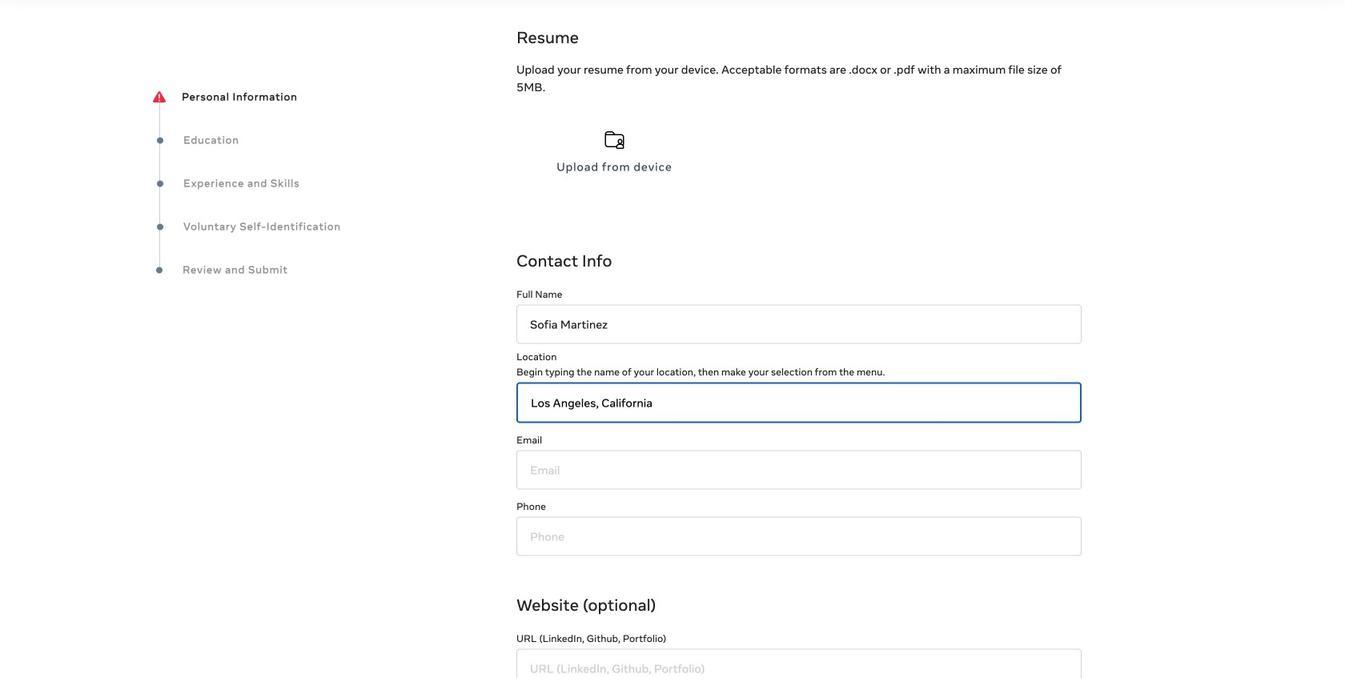 Task type: vqa. For each thing, say whether or not it's contained in the screenshot.
Phone text box
yes



Task type: describe. For each thing, give the bounding box(es) containing it.
Full Name text field
[[517, 305, 1082, 344]]

Email text field
[[517, 451, 1082, 490]]



Task type: locate. For each thing, give the bounding box(es) containing it.
Phone text field
[[517, 517, 1082, 556]]

URL (LinkedIn, Github, Portfolio) text field
[[517, 649, 1082, 678]]

Location text field
[[517, 383, 1082, 423]]



